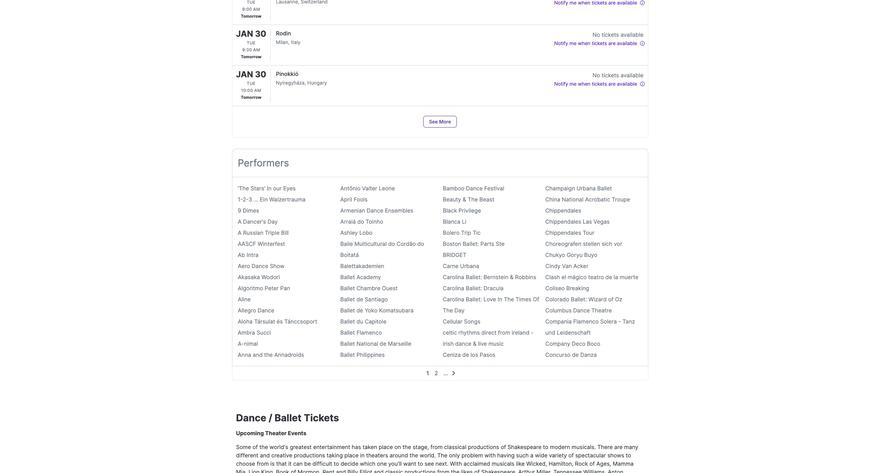 Task type: locate. For each thing, give the bounding box(es) containing it.
carolina inside the carolina ballet: love in the times of the day
[[443, 296, 465, 303]]

of up williams, in the right bottom of the page
[[590, 461, 595, 468]]

am inside jan 30 tue 9:30 am tomorrow
[[253, 47, 260, 52]]

1 vertical spatial chippendales
[[546, 218, 582, 225]]

1 vertical spatial flamenco
[[357, 330, 382, 336]]

leone
[[379, 185, 395, 192]]

champaign urbana ballet link
[[546, 185, 612, 192]]

30 inside jan 30 tue 9:30 am tomorrow
[[255, 29, 267, 39]]

jan inside jan 30 tue 9:30 am tomorrow
[[236, 29, 253, 39]]

2 notify me when tickets are available button from the top
[[555, 80, 646, 88]]

2 a from the top
[[238, 230, 242, 236]]

to left see at the left
[[418, 461, 423, 468]]

carolina for carolina ballet: bernstein & robbins
[[443, 274, 465, 281]]

1 carolina from the top
[[443, 274, 465, 281]]

and down nimal
[[253, 352, 263, 359]]

dance up toinho
[[367, 207, 384, 214]]

ballet: inside the carolina ballet: love in the times of the day
[[466, 296, 482, 303]]

a up aascf
[[238, 230, 242, 236]]

colorado
[[546, 296, 570, 303]]

ballet de yoko komatsubara
[[341, 307, 414, 314]]

the up next.
[[438, 452, 448, 459]]

de down the company deco boco
[[573, 352, 579, 359]]

0 vertical spatial when
[[578, 40, 591, 46]]

1 notify me when tickets are available from the top
[[555, 40, 638, 46]]

3 tooltip image from the top
[[640, 81, 646, 87]]

- right ireland
[[531, 330, 534, 336]]

boston
[[443, 241, 462, 248]]

2 tue from the top
[[247, 81, 256, 86]]

ballet: for wizard
[[571, 296, 587, 303]]

flamenco down columbus dance theatre link
[[574, 318, 599, 325]]

book
[[276, 469, 290, 474]]

0 horizontal spatial productions
[[294, 452, 325, 459]]

coliseo breaking link
[[546, 285, 590, 292]]

flamenco
[[574, 318, 599, 325], [357, 330, 382, 336]]

akasaka wodori link
[[238, 274, 280, 281]]

tomorrow down 9:30
[[241, 54, 262, 59]]

2 carolina from the top
[[443, 285, 465, 292]]

shakespeare,
[[482, 469, 517, 474]]

cindy
[[546, 263, 561, 270]]

of up having
[[501, 444, 507, 451]]

1 vertical spatial notify me when tickets are available button
[[555, 80, 646, 88]]

ballet: up carolina ballet: dracula link
[[466, 274, 482, 281]]

0 vertical spatial a
[[238, 218, 242, 225]]

philippines
[[357, 352, 385, 359]]

2 tomorrow from the top
[[241, 54, 262, 59]]

ceniza de los pasos link
[[443, 352, 496, 359]]

0 vertical spatial no
[[593, 31, 601, 38]]

leidenschaft
[[557, 330, 591, 336]]

0 vertical spatial are
[[609, 40, 616, 46]]

blanca li link
[[443, 218, 467, 225]]

2 notify from the top
[[555, 81, 569, 87]]

1 vertical spatial no
[[593, 72, 601, 79]]

1 tue from the top
[[247, 40, 256, 45]]

chukyo
[[546, 252, 566, 259]]

ballet down ballet chambre ouest link
[[341, 296, 355, 303]]

1 vertical spatial me
[[570, 81, 577, 87]]

ballet down ballet academy link
[[341, 285, 355, 292]]

urbana
[[577, 185, 596, 192], [460, 263, 480, 270]]

arraiá do toinho link
[[341, 218, 384, 225]]

the left annadroids
[[264, 352, 273, 359]]

jan up 9:30
[[236, 29, 253, 39]]

...
[[254, 196, 259, 203], [444, 370, 448, 377]]

of down "acclaimed"
[[475, 469, 480, 474]]

tooltip image
[[640, 0, 646, 6], [640, 41, 646, 46], [640, 81, 646, 87]]

tue up 9:30
[[247, 40, 256, 45]]

flamenco for compania
[[574, 318, 599, 325]]

0 vertical spatial notify
[[555, 40, 569, 46]]

2 me from the top
[[570, 81, 577, 87]]

national for ballet
[[357, 341, 378, 348]]

1 vertical spatial notify me when tickets are available
[[555, 81, 638, 87]]

dance
[[456, 341, 472, 348]]

1 no tickets available from the top
[[593, 31, 644, 38]]

dance up beauty & the beast link on the top of the page
[[466, 185, 483, 192]]

place
[[379, 444, 393, 451], [345, 452, 359, 459]]

live
[[479, 341, 487, 348]]

/
[[269, 412, 273, 424]]

a for a dancer's day
[[238, 218, 242, 225]]

1 no from the top
[[593, 31, 601, 38]]

2 vertical spatial tooltip image
[[640, 81, 646, 87]]

2 vertical spatial &
[[473, 341, 477, 348]]

1 horizontal spatial flamenco
[[574, 318, 599, 325]]

armenian
[[341, 207, 365, 214]]

china national acrobatic troupe link
[[546, 196, 631, 203]]

robbins
[[516, 274, 537, 281]]

ballet chambre ouest link
[[341, 285, 398, 292]]

1 vertical spatial 30
[[255, 69, 267, 80]]

30 inside jan 30 tue 10:00 am tomorrow
[[255, 69, 267, 80]]

ballet: for bernstein
[[466, 274, 482, 281]]

1 horizontal spatial national
[[562, 196, 584, 203]]

of left "oz"
[[609, 296, 614, 303]]

ballet left du
[[341, 318, 355, 325]]

problem
[[462, 452, 483, 459]]

0 horizontal spatial -
[[531, 330, 534, 336]]

has
[[352, 444, 361, 451]]

tooltip image for pinokkió
[[640, 81, 646, 87]]

0 vertical spatial productions
[[468, 444, 500, 451]]

national up philippines
[[357, 341, 378, 348]]

rock
[[576, 461, 589, 468]]

1 30 from the top
[[255, 29, 267, 39]]

1 horizontal spatial &
[[473, 341, 477, 348]]

anna and the annadroids link
[[238, 352, 304, 359]]

de left "la" at the bottom
[[606, 274, 613, 281]]

1 vertical spatial carolina
[[443, 285, 465, 292]]

a-nimal
[[238, 341, 258, 348]]

chippendales down the china
[[546, 207, 582, 214]]

flamenco down ballet du capitole link
[[357, 330, 382, 336]]

3 tomorrow from the top
[[241, 95, 262, 100]]

1 horizontal spatial ...
[[444, 370, 448, 377]]

0 vertical spatial national
[[562, 196, 584, 203]]

colorado ballet: wizard of oz link
[[546, 296, 623, 303]]

no for pinokkió
[[593, 72, 601, 79]]

from up music
[[499, 330, 511, 336]]

the
[[468, 196, 478, 203], [504, 296, 514, 303], [443, 307, 453, 314], [438, 452, 448, 459]]

tue inside jan 30 tue 10:00 am tomorrow
[[247, 81, 256, 86]]

day up cellular songs link on the right
[[455, 307, 465, 314]]

ballet for ballet philippines
[[341, 352, 355, 359]]

am right 9:00
[[253, 7, 260, 12]]

1 vertical spatial when
[[578, 81, 591, 87]]

productions down see at the left
[[405, 469, 436, 474]]

ballet for ballet chambre ouest
[[341, 285, 355, 292]]

baile multicultural do cordão do boitatá
[[341, 241, 424, 259]]

it
[[289, 461, 292, 468]]

0 horizontal spatial urbana
[[460, 263, 480, 270]]

- left the tanz
[[619, 318, 622, 325]]

2 vertical spatial are
[[615, 444, 623, 451]]

muerte
[[620, 274, 639, 281]]

bamboo
[[443, 185, 465, 192]]

no tickets available for pinokkió
[[593, 72, 644, 79]]

ballet left philippines
[[341, 352, 355, 359]]

1 horizontal spatial day
[[455, 307, 465, 314]]

0 vertical spatial notify me when tickets are available
[[555, 40, 638, 46]]

& up black privilege link
[[463, 196, 467, 203]]

0 vertical spatial chippendales
[[546, 207, 582, 214]]

flamenco inside compania flamenco solera - tanz und leidenschaft
[[574, 318, 599, 325]]

tue for rodin
[[247, 40, 256, 45]]

társulat
[[254, 318, 275, 325]]

2 horizontal spatial do
[[418, 241, 424, 248]]

de for ballet de yoko komatsubara
[[357, 307, 364, 314]]

3 carolina from the top
[[443, 296, 465, 303]]

1 notify from the top
[[555, 40, 569, 46]]

0 vertical spatial me
[[570, 40, 577, 46]]

1 vertical spatial tomorrow
[[241, 54, 262, 59]]

1 horizontal spatial do
[[389, 241, 395, 248]]

concurso
[[546, 352, 571, 359]]

de up du
[[357, 307, 364, 314]]

am right 10:00
[[254, 88, 261, 93]]

de left los on the right bottom
[[463, 352, 469, 359]]

see more
[[429, 119, 451, 125]]

of up 'different'
[[253, 444, 258, 451]]

ballet down ballet flamenco "link"
[[341, 341, 355, 348]]

2 no from the top
[[593, 72, 601, 79]]

1 vertical spatial notify
[[555, 81, 569, 87]]

0 vertical spatial notify me when tickets are available button
[[555, 39, 646, 47]]

ballet right the /
[[275, 412, 302, 424]]

events
[[288, 430, 307, 437]]

dance up akasaka wodori in the bottom of the page
[[252, 263, 269, 270]]

do left cordão
[[389, 241, 395, 248]]

are for rodin
[[609, 40, 616, 46]]

0 vertical spatial tomorrow
[[241, 14, 262, 19]]

2 vertical spatial chippendales
[[546, 230, 582, 236]]

when for rodin
[[578, 40, 591, 46]]

1 horizontal spatial urbana
[[577, 185, 596, 192]]

tomorrow down 9:00
[[241, 14, 262, 19]]

ballet: down carolina ballet: bernstein & robbins "link"
[[466, 285, 482, 292]]

of down it
[[291, 469, 296, 474]]

do up ashley lobo link
[[358, 218, 364, 225]]

rodin
[[276, 30, 291, 37]]

arraiá do toinho
[[341, 218, 384, 225]]

are inside some of the world's greatest entertainment has taken place on the stage, from classical productions of shakespeare to modern musicals. there are many different and creative productions taking place in theaters around the world. the only problem with having such a wide variety of spectacular shows to choose from is that it can be difficult to decide which one you'll want to see next. with acclaimed musicals like wicked, hamilton, rock of ages, mamma mia, lion king, book of mormon, rent and billy elliot and classic productions from the likes of shakespeare, arthur miller, tennessee williams, an
[[615, 444, 623, 451]]

30 for pinokkió
[[255, 69, 267, 80]]

& left live
[[473, 341, 477, 348]]

... right 3
[[254, 196, 259, 203]]

national for china
[[562, 196, 584, 203]]

dance for columbus
[[574, 307, 590, 314]]

- inside celtic rhythms direct from ireland - irish dance & live music
[[531, 330, 534, 336]]

1 vertical spatial day
[[455, 307, 465, 314]]

0 vertical spatial tooltip image
[[640, 0, 646, 6]]

2 no tickets available from the top
[[593, 72, 644, 79]]

2 vertical spatial productions
[[405, 469, 436, 474]]

theaters
[[367, 452, 388, 459]]

dance up társulat
[[258, 307, 275, 314]]

april fools
[[341, 196, 368, 203]]

1 vertical spatial are
[[609, 81, 616, 87]]

1 vertical spatial tooltip image
[[640, 41, 646, 46]]

ein
[[260, 196, 268, 203]]

day
[[268, 218, 278, 225], [455, 307, 465, 314]]

0 vertical spatial urbana
[[577, 185, 596, 192]]

national down champaign urbana ballet
[[562, 196, 584, 203]]

flamenco for ballet
[[357, 330, 382, 336]]

0 vertical spatial in
[[267, 185, 272, 192]]

in left "our"
[[267, 185, 272, 192]]

chippendales las vegas
[[546, 218, 610, 225]]

0 horizontal spatial national
[[357, 341, 378, 348]]

... right the 2
[[444, 370, 448, 377]]

a-nimal link
[[238, 341, 258, 348]]

tomorrow down 10:00
[[241, 95, 262, 100]]

urbana for carne
[[460, 263, 480, 270]]

0 vertical spatial jan
[[236, 29, 253, 39]]

ballet for ballet du capitole
[[341, 318, 355, 325]]

3 chippendales from the top
[[546, 230, 582, 236]]

am inside jan 30 tue 10:00 am tomorrow
[[254, 88, 261, 93]]

1 horizontal spatial productions
[[405, 469, 436, 474]]

see
[[429, 119, 438, 125]]

1 vertical spatial productions
[[294, 452, 325, 459]]

lion
[[249, 469, 260, 474]]

1 jan from the top
[[236, 29, 253, 39]]

algoritmo
[[238, 285, 263, 292]]

ballet up ballet du capitole link
[[341, 307, 355, 314]]

the up want
[[410, 452, 419, 459]]

of up "hamilton,"
[[569, 452, 574, 459]]

0 vertical spatial flamenco
[[574, 318, 599, 325]]

tomorrow inside jan 30 tue 10:00 am tomorrow
[[241, 95, 262, 100]]

in inside the carolina ballet: love in the times of the day
[[498, 296, 503, 303]]

0 vertical spatial tue
[[247, 40, 256, 45]]

a for a russian triple bill
[[238, 230, 242, 236]]

boco
[[588, 341, 601, 348]]

bridget
[[443, 252, 467, 259]]

0 horizontal spatial day
[[268, 218, 278, 225]]

las
[[583, 218, 592, 225]]

carne urbana
[[443, 263, 480, 270]]

2 jan from the top
[[236, 69, 253, 80]]

0 horizontal spatial place
[[345, 452, 359, 459]]

2 vertical spatial carolina
[[443, 296, 465, 303]]

chippendales las vegas link
[[546, 218, 610, 225]]

0 vertical spatial 30
[[255, 29, 267, 39]]

tue up 10:00
[[247, 81, 256, 86]]

a down 9 on the left top
[[238, 218, 242, 225]]

'the stars' in our eyes
[[238, 185, 296, 192]]

chippendales up choreografen
[[546, 230, 582, 236]]

ballet: up columbus dance theatre link
[[571, 296, 587, 303]]

aloha társulat és tánccsoport link
[[238, 318, 318, 325]]

0 vertical spatial carolina
[[443, 274, 465, 281]]

1 vertical spatial ...
[[444, 370, 448, 377]]

place up decide
[[345, 452, 359, 459]]

1 vertical spatial in
[[498, 296, 503, 303]]

30 left 'rodin'
[[255, 29, 267, 39]]

capitole
[[365, 318, 387, 325]]

troupe
[[612, 196, 631, 203]]

ballet: down carolina ballet: dracula
[[466, 296, 482, 303]]

anna
[[238, 352, 251, 359]]

jan inside jan 30 tue 10:00 am tomorrow
[[236, 69, 253, 80]]

chippendales down chippendales link
[[546, 218, 582, 225]]

2 30 from the top
[[255, 69, 267, 80]]

1 vertical spatial urbana
[[460, 263, 480, 270]]

1 notify me when tickets are available button from the top
[[555, 39, 646, 47]]

2 chippendales from the top
[[546, 218, 582, 225]]

1 vertical spatial tue
[[247, 81, 256, 86]]

urbana up china national acrobatic troupe link
[[577, 185, 596, 192]]

2 vertical spatial tomorrow
[[241, 95, 262, 100]]

0 vertical spatial day
[[268, 218, 278, 225]]

classic
[[386, 469, 403, 474]]

compania
[[546, 318, 572, 325]]

different
[[236, 452, 259, 459]]

ballet national de marseille
[[341, 341, 412, 348]]

april fools link
[[341, 196, 368, 203]]

nimal
[[244, 341, 258, 348]]

in right love
[[498, 296, 503, 303]]

2 notify me when tickets are available from the top
[[555, 81, 638, 87]]

dance up the upcoming
[[236, 412, 267, 424]]

place left 'on'
[[379, 444, 393, 451]]

notify me when tickets are available button for rodin
[[555, 39, 646, 47]]

jan up 10:00
[[236, 69, 253, 80]]

am right 9:30
[[253, 47, 260, 52]]

1 vertical spatial a
[[238, 230, 242, 236]]

1 horizontal spatial in
[[498, 296, 503, 303]]

tue for pinokkió
[[247, 81, 256, 86]]

armenian dance ensembles
[[341, 207, 414, 214]]

0 vertical spatial place
[[379, 444, 393, 451]]

to
[[544, 444, 549, 451], [626, 452, 632, 459], [334, 461, 339, 468], [418, 461, 423, 468]]

0 vertical spatial -
[[619, 318, 622, 325]]

1 a from the top
[[238, 218, 242, 225]]

ballet down balettakademien link
[[341, 274, 355, 281]]

no tickets available for rodin
[[593, 31, 644, 38]]

ballet up acrobatic
[[598, 185, 612, 192]]

li
[[462, 218, 467, 225]]

carne urbana link
[[443, 263, 480, 270]]

tue inside jan 30 tue 9:30 am tomorrow
[[247, 40, 256, 45]]

- inside compania flamenco solera - tanz und leidenschaft
[[619, 318, 622, 325]]

day up the triple
[[268, 218, 278, 225]]

productions up with
[[468, 444, 500, 451]]

champaign
[[546, 185, 576, 192]]

cordão
[[397, 241, 416, 248]]

tánccsoport
[[285, 318, 318, 325]]

1 vertical spatial jan
[[236, 69, 253, 80]]

1 vertical spatial -
[[531, 330, 534, 336]]

de down chambre
[[357, 296, 364, 303]]

dance for armenian
[[367, 207, 384, 214]]

1 chippendales from the top
[[546, 207, 582, 214]]

2 vertical spatial am
[[254, 88, 261, 93]]

tomorrow for pinokkió
[[241, 95, 262, 100]]

tooltip image for rodin
[[640, 41, 646, 46]]

one
[[377, 461, 387, 468]]

1 when from the top
[[578, 40, 591, 46]]

direct
[[482, 330, 497, 336]]

ambra succi link
[[238, 330, 271, 336]]

oz
[[616, 296, 623, 303]]

productions up be
[[294, 452, 325, 459]]

0 vertical spatial am
[[253, 7, 260, 12]]

2 when from the top
[[578, 81, 591, 87]]

urbana down bridget link
[[460, 263, 480, 270]]

performers
[[238, 157, 289, 169]]

tomorrow
[[241, 14, 262, 19], [241, 54, 262, 59], [241, 95, 262, 100]]

you'll
[[389, 461, 402, 468]]

2 tooltip image from the top
[[640, 41, 646, 46]]

tour
[[583, 230, 595, 236]]

and down decide
[[336, 469, 346, 474]]

0 vertical spatial &
[[463, 196, 467, 203]]

1 horizontal spatial -
[[619, 318, 622, 325]]

ballet: down trip
[[463, 241, 479, 248]]

de for ceniza de los pasos
[[463, 352, 469, 359]]

the right 'on'
[[403, 444, 412, 451]]

du
[[357, 318, 363, 325]]

ireland
[[512, 330, 530, 336]]

30 left pinokkió
[[255, 69, 267, 80]]

0 vertical spatial no tickets available
[[593, 31, 644, 38]]

1 vertical spatial am
[[253, 47, 260, 52]]

dance down colorado ballet: wizard of oz
[[574, 307, 590, 314]]

2 horizontal spatial &
[[510, 274, 514, 281]]

1 me from the top
[[570, 40, 577, 46]]

1 vertical spatial national
[[357, 341, 378, 348]]

dance for allegro
[[258, 307, 275, 314]]

tomorrow inside jan 30 tue 9:30 am tomorrow
[[241, 54, 262, 59]]

0 horizontal spatial flamenco
[[357, 330, 382, 336]]

1 vertical spatial &
[[510, 274, 514, 281]]

la
[[614, 274, 619, 281]]

ballet down ballet du capitole
[[341, 330, 355, 336]]

when for pinokkió
[[578, 81, 591, 87]]

1 vertical spatial no tickets available
[[593, 72, 644, 79]]

0 vertical spatial ...
[[254, 196, 259, 203]]

do right cordão
[[418, 241, 424, 248]]

world.
[[420, 452, 436, 459]]

& left robbins
[[510, 274, 514, 281]]



Task type: vqa. For each thing, say whether or not it's contained in the screenshot.
Richmond,
no



Task type: describe. For each thing, give the bounding box(es) containing it.
1 horizontal spatial place
[[379, 444, 393, 451]]

los
[[471, 352, 479, 359]]

goryu
[[567, 252, 583, 259]]

compania flamenco solera - tanz und leidenschaft link
[[546, 318, 636, 336]]

9 dimes
[[238, 207, 259, 214]]

billy
[[348, 469, 358, 474]]

wodori
[[262, 274, 280, 281]]

ballet: for parts
[[463, 241, 479, 248]]

ab intra
[[238, 252, 259, 259]]

pinokkió nyíregyháza, hungary
[[276, 70, 327, 86]]

vor
[[614, 241, 623, 248]]

boston ballet: parts ste
[[443, 241, 505, 248]]

from down next.
[[438, 469, 450, 474]]

am for pinokkió
[[254, 88, 261, 93]]

1-2-3 ... ein walzertrauma link
[[238, 196, 306, 203]]

aloha társulat és tánccsoport
[[238, 318, 318, 325]]

ballet: for love
[[466, 296, 482, 303]]

& inside celtic rhythms direct from ireland - irish dance & live music
[[473, 341, 477, 348]]

ballet for ballet national de marseille
[[341, 341, 355, 348]]

the inside some of the world's greatest entertainment has taken place on the stage, from classical productions of shakespeare to modern musicals. there are many different and creative productions taking place in theaters around the world. the only problem with having such a wide variety of spectacular shows to choose from is that it can be difficult to decide which one you'll want to see next. with acclaimed musicals like wicked, hamilton, rock of ages, mamma mia, lion king, book of mormon, rent and billy elliot and classic productions from the likes of shakespeare, arthur miller, tennessee williams, an
[[438, 452, 448, 459]]

only
[[449, 452, 460, 459]]

see
[[425, 461, 434, 468]]

to down taking
[[334, 461, 339, 468]]

notify me when tickets are available button for pinokkió
[[555, 80, 646, 88]]

dance for aero
[[252, 263, 269, 270]]

from up king,
[[257, 461, 269, 468]]

9
[[238, 207, 241, 214]]

songs
[[464, 318, 481, 325]]

bolero trip tic
[[443, 230, 481, 236]]

jan for pinokkió
[[236, 69, 253, 80]]

0 horizontal spatial do
[[358, 218, 364, 225]]

cellular songs link
[[443, 318, 481, 325]]

pan
[[280, 285, 290, 292]]

with
[[450, 461, 462, 468]]

columbus dance theatre link
[[546, 307, 612, 314]]

annadroids
[[275, 352, 304, 359]]

on
[[395, 444, 401, 451]]

the down bamboo dance festival
[[468, 196, 478, 203]]

ballet de santiago link
[[341, 296, 388, 303]]

chippendales for las
[[546, 218, 582, 225]]

milan,
[[276, 39, 290, 45]]

that
[[276, 461, 287, 468]]

in
[[360, 452, 365, 459]]

wicked,
[[527, 461, 548, 468]]

to up wide
[[544, 444, 549, 451]]

the left world's
[[260, 444, 268, 451]]

baile
[[341, 241, 353, 248]]

notify me when tickets are available for pinokkió
[[555, 81, 638, 87]]

0 horizontal spatial &
[[463, 196, 467, 203]]

allegro
[[238, 307, 256, 314]]

wide
[[535, 452, 548, 459]]

theater
[[265, 430, 287, 437]]

likes
[[462, 469, 473, 474]]

a
[[531, 452, 534, 459]]

ballet academy link
[[341, 274, 381, 281]]

0 horizontal spatial in
[[267, 185, 272, 192]]

bill
[[281, 230, 289, 236]]

difficult
[[313, 461, 332, 468]]

tomorrow for rodin
[[241, 54, 262, 59]]

ballet for ballet flamenco
[[341, 330, 355, 336]]

variety
[[550, 452, 567, 459]]

ballet for ballet academy
[[341, 274, 355, 281]]

ambra succi
[[238, 330, 271, 336]]

2 button
[[435, 369, 438, 378]]

is
[[271, 461, 275, 468]]

are for pinokkió
[[609, 81, 616, 87]]

de for ballet de santiago
[[357, 296, 364, 303]]

many
[[625, 444, 639, 451]]

the left times
[[504, 296, 514, 303]]

1-2-3 ... ein walzertrauma
[[238, 196, 306, 203]]

1-
[[238, 196, 243, 203]]

ballet flamenco
[[341, 330, 382, 336]]

'the
[[238, 185, 249, 192]]

me for rodin
[[570, 40, 577, 46]]

me for pinokkió
[[570, 81, 577, 87]]

chippendales link
[[546, 207, 582, 214]]

day inside the carolina ballet: love in the times of the day
[[455, 307, 465, 314]]

0 horizontal spatial ...
[[254, 196, 259, 203]]

notify for rodin
[[555, 40, 569, 46]]

some
[[236, 444, 251, 451]]

upcoming theater events
[[236, 430, 307, 437]]

ballet: for dracula
[[466, 285, 482, 292]]

ballet for ballet de yoko komatsubara
[[341, 307, 355, 314]]

dance for bamboo
[[466, 185, 483, 192]]

1 vertical spatial place
[[345, 452, 359, 459]]

concurso de danza
[[546, 352, 597, 359]]

taken
[[363, 444, 378, 451]]

buyo
[[585, 252, 598, 259]]

celtic rhythms direct from ireland - irish dance & live music link
[[443, 330, 534, 348]]

upcoming
[[236, 430, 264, 437]]

next.
[[436, 461, 449, 468]]

tanz
[[623, 318, 636, 325]]

1 tooltip image from the top
[[640, 0, 646, 6]]

pinokkió
[[276, 70, 299, 77]]

from up world.
[[431, 444, 443, 451]]

the down with
[[451, 469, 460, 474]]

chippendales for tour
[[546, 230, 582, 236]]

dance / ballet tickets
[[236, 412, 339, 424]]

9 dimes link
[[238, 207, 259, 214]]

allegro dance
[[238, 307, 275, 314]]

rent
[[323, 469, 335, 474]]

some of the world's greatest entertainment has taken place on the stage, from classical productions of shakespeare to modern musicals. there are many different and creative productions taking place in theaters around the world. the only problem with having such a wide variety of spectacular shows to choose from is that it can be difficult to decide which one you'll want to see next. with acclaimed musicals like wicked, hamilton, rock of ages, mamma mia, lion king, book of mormon, rent and billy elliot and classic productions from the likes of shakespeare, arthur miller, tennessee williams, an
[[236, 444, 639, 474]]

notify for pinokkió
[[555, 81, 569, 87]]

30 for rodin
[[255, 29, 267, 39]]

am for rodin
[[253, 47, 260, 52]]

can
[[293, 461, 303, 468]]

world's
[[270, 444, 289, 451]]

beauty & the beast link
[[443, 196, 495, 203]]

aline link
[[238, 296, 251, 303]]

the up cellular
[[443, 307, 453, 314]]

ashley lobo
[[341, 230, 373, 236]]

dancer's
[[243, 218, 266, 225]]

around
[[390, 452, 408, 459]]

ballet for ballet de santiago
[[341, 296, 355, 303]]

and up king,
[[260, 452, 270, 459]]

notify me when tickets are available for rodin
[[555, 40, 638, 46]]

carolina for carolina ballet: dracula
[[443, 285, 465, 292]]

clash
[[546, 274, 560, 281]]

jan for rodin
[[236, 29, 253, 39]]

am inside 9:00 am tomorrow
[[253, 7, 260, 12]]

from inside celtic rhythms direct from ireland - irish dance & live music
[[499, 330, 511, 336]]

chukyo goryu buyo link
[[546, 252, 598, 259]]

chippendales tour
[[546, 230, 595, 236]]

a russian triple bill link
[[238, 230, 289, 236]]

armenian dance ensembles link
[[341, 207, 414, 214]]

ceniza de los pasos
[[443, 352, 496, 359]]

concurso de danza link
[[546, 352, 597, 359]]

and down one
[[374, 469, 384, 474]]

de for concurso de danza
[[573, 352, 579, 359]]

no for rodin
[[593, 31, 601, 38]]

komatsubara
[[379, 307, 414, 314]]

de left the "marseille"
[[380, 341, 387, 348]]

a-
[[238, 341, 244, 348]]

russian
[[243, 230, 264, 236]]

2 horizontal spatial productions
[[468, 444, 500, 451]]

black
[[443, 207, 457, 214]]

urbana for champaign
[[577, 185, 596, 192]]

2-
[[243, 196, 249, 203]]

dracula
[[484, 285, 504, 292]]

carolina for carolina ballet: love in the times of the day
[[443, 296, 465, 303]]

to down many
[[626, 452, 632, 459]]

a russian triple bill
[[238, 230, 289, 236]]

1 tomorrow from the top
[[241, 14, 262, 19]]



